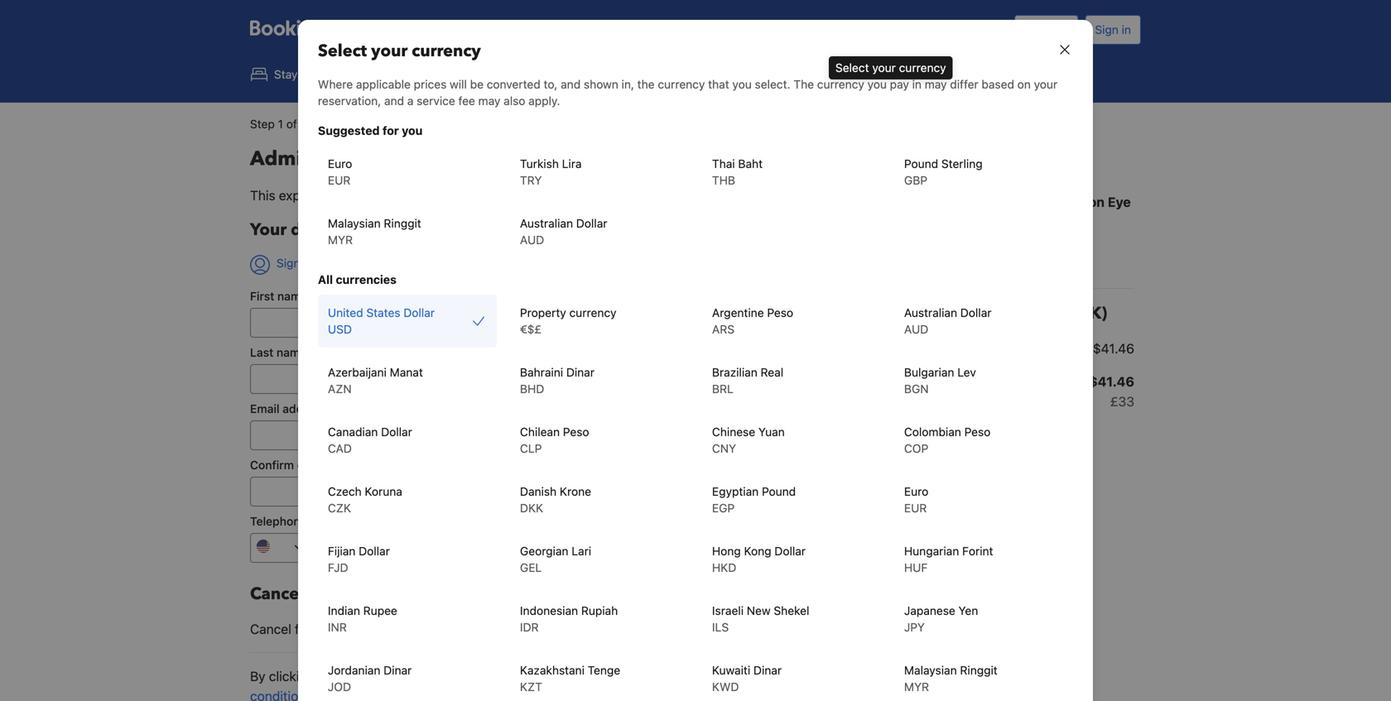 Task type: locate. For each thing, give the bounding box(es) containing it.
agree
[[617, 669, 651, 685]]

1 vertical spatial address
[[329, 458, 373, 472]]

your inside where applicable prices will be converted to, and shown in, the currency that you select. the currency you pay in may differ based on your reservation, and a service fee may also apply.
[[1034, 77, 1058, 91]]

stays
[[274, 68, 304, 81]]

1 left the of on the left top of page
[[278, 117, 283, 131]]

dinar right kuwaiti
[[754, 664, 782, 678]]

dinar inside the bahraini dinar bhd
[[566, 366, 595, 379]]

bulgarian lev bgn
[[904, 366, 976, 396]]

0 horizontal spatial euro eur
[[328, 157, 352, 187]]

united
[[328, 306, 363, 320]]

property
[[520, 306, 566, 320]]

australian right 𝗑
[[904, 306, 958, 320]]

terms and conditions
[[250, 669, 766, 702]]

currencies
[[336, 273, 397, 287]]

1 𝗑 standard experience (peak)
[[854, 302, 1107, 325]]

peso for chilean peso clp
[[563, 425, 589, 439]]

you left "pay"
[[868, 77, 887, 91]]

1 horizontal spatial details
[[413, 256, 449, 270]]

where
[[318, 77, 353, 91]]

0 horizontal spatial select
[[318, 40, 367, 63]]

a inside where applicable prices will be converted to, and shown in, the currency that you select. the currency you pay in may differ based on your reservation, and a service fee may also apply.
[[407, 94, 414, 108]]

euro down "cop"
[[904, 485, 929, 499]]

email
[[250, 402, 280, 416]]

1 horizontal spatial address
[[329, 458, 373, 472]]

before
[[342, 622, 381, 637]]

1 vertical spatial admission to the london eye
[[947, 194, 1131, 210]]

dkk
[[520, 502, 543, 515]]

malaysian down jpy
[[904, 664, 957, 678]]

pound up gbp
[[904, 157, 939, 171]]

address down cad
[[329, 458, 373, 472]]

1 horizontal spatial eur
[[904, 502, 927, 515]]

dinar
[[566, 366, 595, 379], [384, 664, 412, 678], [754, 664, 782, 678]]

car rentals link
[[538, 56, 647, 93]]

forint
[[963, 545, 994, 558]]

booking,
[[536, 669, 588, 685]]

1 vertical spatial in
[[913, 77, 922, 91]]

2 vertical spatial to
[[316, 256, 327, 270]]

0 vertical spatial address
[[283, 402, 327, 416]]

0 horizontal spatial ringgit
[[384, 217, 421, 230]]

completing
[[455, 669, 522, 685]]

0 vertical spatial us$41.46
[[1076, 341, 1135, 357]]

to,
[[544, 77, 558, 91]]

1 vertical spatial myr
[[904, 680, 929, 694]]

1 horizontal spatial eye
[[1108, 194, 1131, 210]]

georgian lari gel
[[520, 545, 592, 575]]

currency inside property currency €$£
[[570, 306, 617, 320]]

currency right the property
[[570, 306, 617, 320]]

myr down jpy
[[904, 680, 929, 694]]

gel
[[520, 561, 542, 575]]

1 vertical spatial australian
[[904, 306, 958, 320]]

malaysian down is at the left top of page
[[328, 217, 381, 230]]

chinese
[[712, 425, 756, 439]]

1 vertical spatial admission
[[947, 194, 1014, 210]]

(mobile
[[310, 515, 351, 528]]

in for sign in
[[1122, 23, 1131, 36]]

0 horizontal spatial peso
[[563, 425, 589, 439]]

admission down 2
[[250, 145, 351, 173]]

1 horizontal spatial pound
[[904, 157, 939, 171]]

euro eur up this experience is hosted by a at left top
[[328, 157, 352, 187]]

dollar right canadian
[[381, 425, 412, 439]]

for left the free
[[295, 622, 312, 637]]

and inside terms and conditions
[[744, 669, 766, 685]]

1 horizontal spatial sign
[[1095, 23, 1119, 36]]

myr up use
[[328, 233, 353, 247]]

dollar right states
[[404, 306, 435, 320]]

0 horizontal spatial for
[[295, 622, 312, 637]]

ils
[[712, 621, 729, 634]]

peso inside argentine peso ars
[[767, 306, 794, 320]]

1 vertical spatial malaysian ringgit myr
[[904, 664, 998, 694]]

thb
[[712, 174, 736, 187]]

a
[[407, 94, 414, 108], [424, 188, 431, 203], [542, 622, 549, 637], [525, 669, 533, 685]]

euro eur down "cop"
[[904, 485, 929, 515]]

1 horizontal spatial admission to the london eye
[[947, 194, 1131, 210]]

0 horizontal spatial may
[[478, 94, 501, 108]]

dinar down 28
[[384, 664, 412, 678]]

argentine
[[712, 306, 764, 320]]

0 horizontal spatial admission
[[250, 145, 351, 173]]

that
[[708, 77, 729, 91]]

dollar down number in the bottom of the page
[[359, 545, 390, 558]]

0 vertical spatial may
[[925, 77, 947, 91]]

pound right egyptian at bottom
[[762, 485, 796, 499]]

1 horizontal spatial ringgit
[[960, 664, 998, 678]]

for for suggested
[[383, 124, 399, 137]]

admission down sterling
[[947, 194, 1014, 210]]

select your currency dialog
[[278, 0, 1113, 702]]

dinar inside "kuwaiti dinar kwd"
[[754, 664, 782, 678]]

0 horizontal spatial myr
[[328, 233, 353, 247]]

1 vertical spatial 1
[[854, 302, 865, 325]]

dollar
[[576, 217, 608, 230], [404, 306, 435, 320], [961, 306, 992, 320], [381, 425, 412, 439], [359, 545, 390, 558], [775, 545, 806, 558]]

in for sign in to use your saved details
[[303, 256, 313, 270]]

0 horizontal spatial details
[[291, 219, 345, 241]]

australian dollar aud down try
[[520, 217, 608, 247]]

peso inside chilean peso clp
[[563, 425, 589, 439]]

the
[[638, 77, 655, 91], [381, 145, 413, 173], [1033, 194, 1054, 210], [683, 669, 702, 685]]

your right on
[[1034, 77, 1058, 91]]

a right idr
[[542, 622, 549, 637]]

by
[[250, 669, 266, 685]]

try
[[520, 174, 542, 187]]

peso inside colombian peso cop
[[965, 425, 991, 439]]

1 horizontal spatial euro
[[904, 485, 929, 499]]

1 vertical spatial euro
[[904, 485, 929, 499]]

0 horizontal spatial london
[[418, 145, 491, 173]]

aud up "bulgarian"
[[904, 323, 929, 336]]

1 horizontal spatial euro eur
[[904, 485, 929, 515]]

0 horizontal spatial sign
[[277, 256, 300, 270]]

us$41.46 up the £33
[[1071, 374, 1135, 390]]

egp
[[712, 502, 735, 515]]

peso down (british
[[965, 425, 991, 439]]

sign in link
[[1085, 15, 1141, 45]]

clicking
[[269, 669, 315, 685]]

"payment
[[318, 669, 376, 685]]

1 vertical spatial may
[[478, 94, 501, 108]]

us$41.46 down (peak)
[[1076, 341, 1135, 357]]

1 horizontal spatial malaysian ringgit myr
[[904, 664, 998, 694]]

australian dollar aud up "bulgarian"
[[904, 306, 992, 336]]

0 vertical spatial ringgit
[[384, 217, 421, 230]]

0 vertical spatial australian
[[520, 217, 573, 230]]

address
[[283, 402, 327, 416], [329, 458, 373, 472]]

0 vertical spatial australian dollar aud
[[520, 217, 608, 247]]

your up "pay"
[[873, 61, 896, 75]]

1 vertical spatial aud
[[904, 323, 929, 336]]

name right first
[[277, 289, 308, 303]]

peso for argentine peso ars
[[767, 306, 794, 320]]

peso
[[767, 306, 794, 320], [563, 425, 589, 439], [965, 425, 991, 439]]

japanese
[[904, 604, 956, 618]]

attractions
[[688, 68, 747, 81]]

0 vertical spatial name
[[277, 289, 308, 303]]

0 horizontal spatial select your currency
[[318, 40, 481, 63]]

azerbaijani manat azn
[[328, 366, 423, 396]]

1 vertical spatial sign
[[277, 256, 300, 270]]

1 vertical spatial london
[[1057, 194, 1105, 210]]

0 vertical spatial aud
[[520, 233, 544, 247]]

dinar right bahraini at the left bottom
[[566, 366, 595, 379]]

details right saved
[[413, 256, 449, 270]]

number
[[354, 515, 396, 528]]

euro eur
[[328, 157, 352, 187], [904, 485, 929, 515]]

name right last
[[277, 346, 307, 359]]

28
[[385, 622, 401, 637]]

1 horizontal spatial london
[[1057, 194, 1105, 210]]

brl
[[712, 382, 734, 396]]

2 horizontal spatial in
[[1122, 23, 1131, 36]]

0 vertical spatial euro eur
[[328, 157, 352, 187]]

1 vertical spatial details
[[413, 256, 449, 270]]

a left service
[[407, 94, 414, 108]]

local currency (british pound)
[[854, 394, 1035, 410]]

and right to,
[[561, 77, 581, 91]]

2 horizontal spatial dinar
[[754, 664, 782, 678]]

ringgit down yen
[[960, 664, 998, 678]]

danish
[[520, 485, 557, 499]]

apply.
[[529, 94, 560, 108]]

israeli new shekel ils
[[712, 604, 810, 634]]

£33
[[1111, 394, 1135, 410]]

0 vertical spatial admission
[[250, 145, 351, 173]]

0 vertical spatial in
[[1122, 23, 1131, 36]]

for inside the "select your currency" dialog
[[383, 124, 399, 137]]

1 vertical spatial us$41.46
[[1071, 374, 1135, 390]]

name
[[277, 289, 308, 303], [277, 346, 307, 359]]

malaysian ringgit myr up the sign in to use your saved details
[[328, 217, 421, 247]]

select your currency up "pay"
[[836, 61, 946, 75]]

details down experience
[[291, 219, 345, 241]]

name for last name
[[277, 346, 307, 359]]

1 horizontal spatial select your currency
[[836, 61, 946, 75]]

peso right the chilean
[[563, 425, 589, 439]]

and down applicable at the left of the page
[[384, 94, 404, 108]]

rentals
[[597, 68, 633, 81]]

eur
[[328, 174, 351, 187], [904, 502, 927, 515]]

indian rupee inr
[[328, 604, 397, 634]]

and right kwd
[[744, 669, 766, 685]]

0 horizontal spatial australian
[[520, 217, 573, 230]]

1 horizontal spatial dinar
[[566, 366, 595, 379]]

0 horizontal spatial in
[[303, 256, 313, 270]]

dollar right standard
[[961, 306, 992, 320]]

may down be in the left top of the page
[[478, 94, 501, 108]]

sign for sign in to use your saved details
[[277, 256, 300, 270]]

dollar inside canadian dollar cad
[[381, 425, 412, 439]]

0 horizontal spatial admission to the london eye
[[250, 145, 531, 173]]

czech koruna czk
[[328, 485, 402, 515]]

1 vertical spatial ringgit
[[960, 664, 998, 678]]

bahraini
[[520, 366, 563, 379]]

1 vertical spatial malaysian
[[904, 664, 957, 678]]

malaysian ringgit myr down japanese yen jpy
[[904, 664, 998, 694]]

𝗑
[[869, 302, 876, 325]]

1 horizontal spatial peso
[[767, 306, 794, 320]]

dinar for jordanian dinar jod
[[384, 664, 412, 678]]

address right "email"
[[283, 402, 327, 416]]

1 horizontal spatial to
[[356, 145, 376, 173]]

the
[[794, 77, 814, 91]]

will
[[450, 77, 467, 91]]

jordanian
[[328, 664, 381, 678]]

1 vertical spatial eur
[[904, 502, 927, 515]]

your up the "flights"
[[371, 40, 408, 63]]

eur up this experience is hosted by a at left top
[[328, 174, 351, 187]]

brazilian
[[712, 366, 758, 379]]

london
[[418, 145, 491, 173], [1057, 194, 1105, 210]]

0 vertical spatial malaysian ringgit myr
[[328, 217, 421, 247]]

kazakhstani tenge kzt
[[520, 664, 621, 694]]

0 horizontal spatial 1
[[278, 117, 283, 131]]

0 vertical spatial eye
[[496, 145, 531, 173]]

sign for sign in
[[1095, 23, 1119, 36]]

for right suggested
[[383, 124, 399, 137]]

1 left 𝗑
[[854, 302, 865, 325]]

for down the indonesian
[[522, 622, 538, 637]]

dinar inside jordanian dinar jod
[[384, 664, 412, 678]]

1 vertical spatial name
[[277, 346, 307, 359]]

free
[[315, 622, 339, 637]]

1 vertical spatial eye
[[1108, 194, 1131, 210]]

euro up this experience is hosted by a at left top
[[328, 157, 352, 171]]

0 horizontal spatial dinar
[[384, 664, 412, 678]]

lev
[[958, 366, 976, 379]]

may left differ
[[925, 77, 947, 91]]

rupee
[[363, 604, 397, 618]]

experience
[[957, 302, 1047, 325]]

aud down try
[[520, 233, 544, 247]]

1 horizontal spatial in
[[913, 77, 922, 91]]

0 vertical spatial details
[[291, 219, 345, 241]]

chilean peso clp
[[520, 425, 589, 456]]

jordanian dinar jod
[[328, 664, 412, 694]]

you
[[733, 77, 752, 91], [868, 77, 887, 91], [402, 124, 423, 137], [591, 669, 613, 685]]

0 vertical spatial sign
[[1095, 23, 1119, 36]]

your up currencies
[[352, 256, 376, 270]]

be
[[470, 77, 484, 91]]

1 horizontal spatial australian dollar aud
[[904, 306, 992, 336]]

1 vertical spatial pound
[[762, 485, 796, 499]]

ringgit down by
[[384, 217, 421, 230]]

for
[[383, 124, 399, 137], [295, 622, 312, 637], [522, 622, 538, 637]]

dollar right kong
[[775, 545, 806, 558]]

1 horizontal spatial for
[[383, 124, 399, 137]]

at
[[470, 622, 482, 637]]

1 horizontal spatial may
[[925, 77, 947, 91]]

australian down try
[[520, 217, 573, 230]]

0 vertical spatial pound
[[904, 157, 939, 171]]

bgn
[[904, 382, 929, 396]]

canadian dollar cad
[[328, 425, 412, 456]]

kzt
[[520, 680, 542, 694]]

1 vertical spatial to
[[1017, 194, 1030, 210]]

eur up hungarian
[[904, 502, 927, 515]]

peso right argentine
[[767, 306, 794, 320]]

select your currency up the "flights"
[[318, 40, 481, 63]]

0 horizontal spatial aud
[[520, 233, 544, 247]]



Task type: describe. For each thing, give the bounding box(es) containing it.
0 vertical spatial london
[[418, 145, 491, 173]]

airport taxis link
[[764, 56, 880, 93]]

flights link
[[321, 56, 408, 93]]

based
[[982, 77, 1015, 91]]

thai
[[712, 157, 735, 171]]

dinar for kuwaiti dinar kwd
[[754, 664, 782, 678]]

thai baht thb
[[712, 157, 763, 187]]

a left "booking,"
[[525, 669, 533, 685]]

you down service
[[402, 124, 423, 137]]

saved
[[379, 256, 410, 270]]

clp
[[520, 442, 542, 456]]

price
[[889, 374, 921, 390]]

kwd
[[712, 680, 739, 694]]

+
[[481, 68, 489, 81]]

your details
[[250, 219, 345, 241]]

kuwaiti dinar kwd
[[712, 664, 782, 694]]

indonesian rupiah idr
[[520, 604, 618, 634]]

japanese yen jpy
[[904, 604, 978, 634]]

currency up "pay"
[[899, 61, 946, 75]]

pound inside egyptian pound egp
[[762, 485, 796, 499]]

select your currency inside the "select your currency" dialog
[[318, 40, 481, 63]]

airport taxis
[[801, 68, 866, 81]]

€$£
[[520, 323, 542, 336]]

you right that
[[733, 77, 752, 91]]

cancel
[[250, 622, 291, 637]]

and right details"
[[429, 669, 451, 685]]

full
[[552, 622, 571, 637]]

manat
[[390, 366, 423, 379]]

a right by
[[424, 188, 431, 203]]

1 horizontal spatial malaysian
[[904, 664, 957, 678]]

0 vertical spatial admission to the london eye
[[250, 145, 531, 173]]

hong
[[712, 545, 741, 558]]

cad
[[328, 442, 352, 456]]

0 horizontal spatial malaysian
[[328, 217, 381, 230]]

shown
[[584, 77, 619, 91]]

you left agree
[[591, 669, 613, 685]]

total price
[[854, 374, 921, 390]]

0 vertical spatial to
[[356, 145, 376, 173]]

2 horizontal spatial to
[[1017, 194, 1030, 210]]

hkd
[[712, 561, 737, 575]]

tenge
[[588, 664, 621, 678]]

your
[[250, 219, 287, 241]]

name for first name
[[277, 289, 308, 303]]

inr
[[328, 621, 347, 634]]

kuwaiti
[[712, 664, 751, 678]]

december
[[404, 622, 466, 637]]

0 horizontal spatial malaysian ringgit myr
[[328, 217, 421, 247]]

hotel
[[492, 68, 520, 81]]

1 horizontal spatial select
[[836, 61, 869, 75]]

1 horizontal spatial myr
[[904, 680, 929, 694]]

gbp
[[904, 174, 928, 187]]

yuan
[[759, 425, 785, 439]]

0 horizontal spatial euro
[[328, 157, 352, 171]]

also
[[504, 94, 526, 108]]

0 vertical spatial 1
[[278, 117, 283, 131]]

cancellation policy
[[250, 583, 403, 606]]

airport
[[801, 68, 838, 81]]

chilean
[[520, 425, 560, 439]]

fijian dollar fjd
[[328, 545, 390, 575]]

0 vertical spatial myr
[[328, 233, 353, 247]]

0 vertical spatial eur
[[328, 174, 351, 187]]

step
[[250, 117, 275, 131]]

the inside where applicable prices will be converted to, and shown in, the currency that you select. the currency you pay in may differ based on your reservation, and a service fee may also apply.
[[638, 77, 655, 91]]

1 horizontal spatial aud
[[904, 323, 929, 336]]

pay
[[890, 77, 909, 91]]

hong kong dollar hkd
[[712, 545, 806, 575]]

states
[[366, 306, 401, 320]]

2 horizontal spatial for
[[522, 622, 538, 637]]

0 horizontal spatial to
[[316, 256, 327, 270]]

krone
[[560, 485, 591, 499]]

all
[[318, 273, 333, 287]]

standard
[[880, 302, 953, 325]]

dollar inside hong kong dollar hkd
[[775, 545, 806, 558]]

by clicking "payment details" and completing a booking, you agree with the
[[250, 669, 706, 685]]

confirm
[[250, 458, 294, 472]]

applicable
[[356, 77, 411, 91]]

flights
[[358, 68, 394, 81]]

select.
[[755, 77, 791, 91]]

georgian
[[520, 545, 569, 558]]

united states dollar usd
[[328, 306, 435, 336]]

conditions
[[250, 689, 313, 702]]

real
[[761, 366, 784, 379]]

cny
[[712, 442, 736, 456]]

for for cancel
[[295, 622, 312, 637]]

fjd
[[328, 561, 348, 575]]

booking.com image
[[250, 20, 369, 40]]

bahraini dinar bhd
[[520, 366, 595, 396]]

sterling
[[942, 157, 983, 171]]

bulgarian
[[904, 366, 955, 379]]

dinar for bahraini dinar bhd
[[566, 366, 595, 379]]

converted
[[487, 77, 541, 91]]

1 vertical spatial euro eur
[[904, 485, 929, 515]]

in inside where applicable prices will be converted to, and shown in, the currency that you select. the currency you pay in may differ based on your reservation, and a service fee may also apply.
[[913, 77, 922, 91]]

baht
[[738, 157, 763, 171]]

currency left that
[[658, 77, 705, 91]]

colombian
[[904, 425, 962, 439]]

prices
[[414, 77, 447, 91]]

1 horizontal spatial admission
[[947, 194, 1014, 210]]

dollar inside fijian dollar fjd
[[359, 545, 390, 558]]

select inside dialog
[[318, 40, 367, 63]]

suggested
[[318, 124, 380, 137]]

currency down price
[[889, 394, 942, 410]]

currency right the
[[817, 77, 865, 91]]

dollar inside united states dollar usd
[[404, 306, 435, 320]]

your inside sign in to use your saved details link
[[352, 256, 376, 270]]

suggested for you
[[318, 124, 423, 137]]

1 vertical spatial australian dollar aud
[[904, 306, 992, 336]]

kong
[[744, 545, 772, 558]]

car
[[575, 68, 594, 81]]

on
[[1018, 77, 1031, 91]]

use
[[330, 256, 349, 270]]

2
[[300, 117, 307, 131]]

12:30
[[485, 622, 518, 637]]

email address
[[250, 402, 327, 416]]

flight + hotel link
[[411, 56, 534, 93]]

bhd
[[520, 382, 544, 396]]

koruna
[[365, 485, 402, 499]]

1 horizontal spatial 1
[[854, 302, 865, 325]]

peso for colombian peso cop
[[965, 425, 991, 439]]

experience
[[279, 188, 345, 203]]

last
[[250, 346, 274, 359]]

dollar down lira
[[576, 217, 608, 230]]

0 horizontal spatial australian dollar aud
[[520, 217, 608, 247]]

colombian peso cop
[[904, 425, 991, 456]]

0 horizontal spatial address
[[283, 402, 327, 416]]

currency up the flight
[[412, 40, 481, 63]]

azn
[[328, 382, 352, 396]]

pound inside pound sterling gbp
[[904, 157, 939, 171]]

0 horizontal spatial eye
[[496, 145, 531, 173]]

hungarian
[[904, 545, 959, 558]]

shekel
[[774, 604, 810, 618]]

taxis
[[841, 68, 866, 81]]



Task type: vqa. For each thing, say whether or not it's contained in the screenshot.
Indonesian Rupiah Idr at the left bottom of the page
yes



